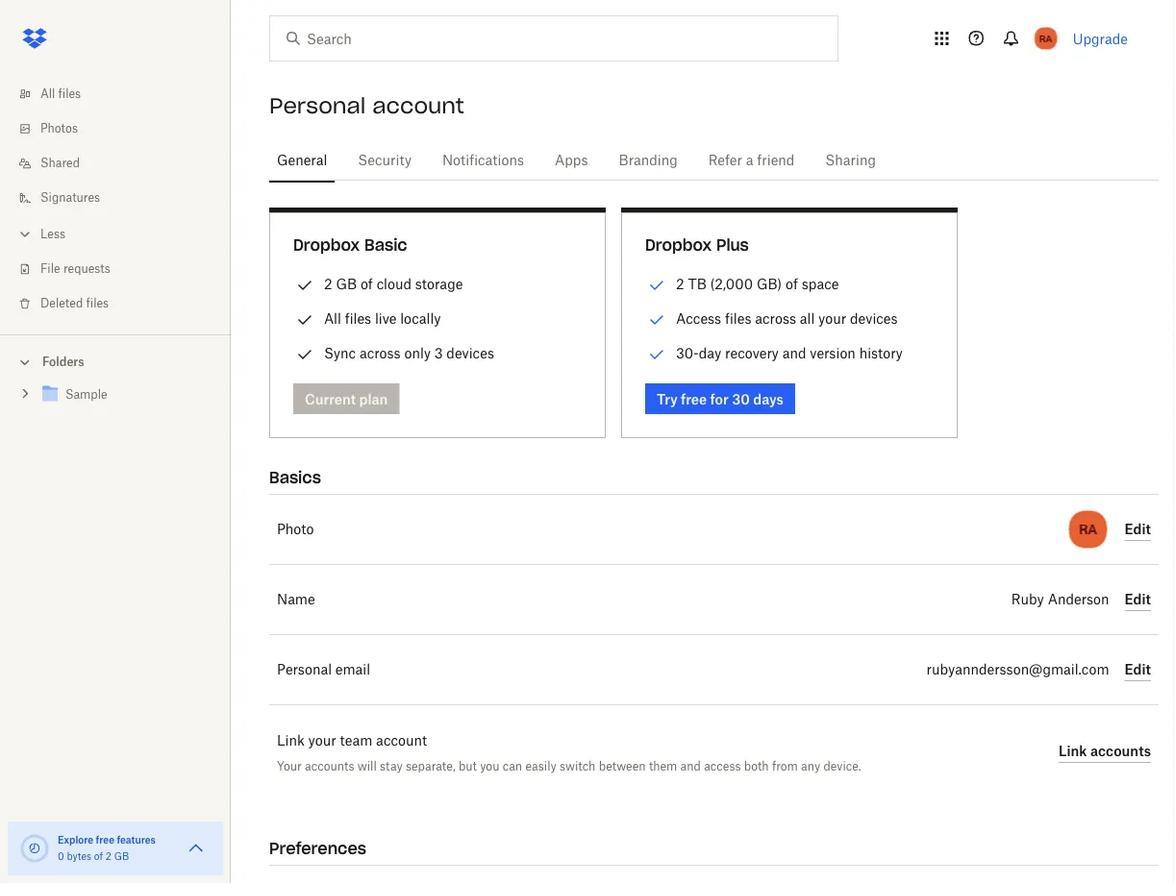 Task type: vqa. For each thing, say whether or not it's contained in the screenshot.
Link inside the button
yes



Task type: describe. For each thing, give the bounding box(es) containing it.
storage
[[415, 276, 463, 292]]

sharing
[[825, 154, 876, 167]]

all files link
[[15, 77, 231, 112]]

dropbox basic
[[293, 235, 407, 255]]

easily
[[525, 759, 556, 774]]

1 horizontal spatial across
[[755, 311, 796, 327]]

recovery
[[725, 345, 779, 362]]

your accounts will stay separate, but you can easily switch between them and access both from any device.
[[277, 759, 861, 774]]

personal for personal account
[[269, 92, 366, 119]]

plus
[[717, 235, 749, 255]]

try free for 30 days
[[657, 391, 784, 407]]

quota usage element
[[19, 834, 50, 865]]

30
[[732, 391, 750, 407]]

dropbox image
[[15, 19, 54, 58]]

0 horizontal spatial and
[[680, 759, 701, 774]]

photo
[[277, 523, 314, 537]]

recommended image for 2
[[645, 274, 668, 297]]

general tab
[[269, 138, 335, 184]]

security tab
[[350, 138, 419, 184]]

general
[[277, 154, 327, 167]]

files for access files across all your devices
[[725, 311, 752, 327]]

30-day recovery and version history
[[676, 345, 903, 362]]

edit button for ruby anderson
[[1125, 589, 1151, 612]]

ra button
[[1031, 23, 1061, 54]]

email
[[335, 664, 370, 677]]

Search text field
[[307, 28, 798, 49]]

30-
[[676, 345, 699, 362]]

branding
[[619, 154, 678, 167]]

photos
[[40, 123, 78, 135]]

tb
[[688, 276, 707, 292]]

notifications tab
[[435, 138, 532, 184]]

separate,
[[406, 759, 456, 774]]

file requests
[[40, 264, 110, 275]]

access files across all your devices
[[676, 311, 898, 327]]

from
[[772, 759, 798, 774]]

security
[[358, 154, 412, 167]]

less image
[[15, 225, 35, 244]]

explore
[[58, 834, 93, 846]]

all for all files
[[40, 88, 55, 100]]

shared link
[[15, 146, 231, 181]]

2 tb (2,000 gb) of space
[[676, 276, 839, 292]]

for
[[710, 391, 729, 407]]

2 inside explore free features 0 bytes of 2 gb
[[106, 853, 111, 863]]

device.
[[824, 759, 861, 774]]

file
[[40, 264, 60, 275]]

edit for rubyanndersson@gmail.com
[[1125, 662, 1151, 678]]

recommended image
[[645, 309, 668, 332]]

rubyanndersson@gmail.com
[[927, 664, 1109, 677]]

accounts for your
[[305, 759, 354, 774]]

ruby anderson
[[1012, 593, 1109, 607]]

friend
[[757, 154, 795, 167]]

your
[[277, 759, 302, 774]]

deleted files link
[[15, 287, 231, 321]]

0 vertical spatial and
[[783, 345, 806, 362]]

1 horizontal spatial devices
[[850, 311, 898, 327]]

edit button for rubyanndersson@gmail.com
[[1125, 659, 1151, 682]]

link accounts button
[[1059, 741, 1151, 764]]

requests
[[63, 264, 110, 275]]

them
[[649, 759, 677, 774]]

signatures link
[[15, 181, 231, 215]]

link for link your team account
[[277, 735, 305, 748]]

a
[[746, 154, 753, 167]]

folders button
[[0, 347, 231, 376]]

cloud
[[377, 276, 412, 292]]

version
[[810, 345, 856, 362]]

sync
[[324, 345, 356, 362]]

link accounts
[[1059, 743, 1151, 760]]

all files live locally
[[324, 311, 441, 327]]

personal for personal email
[[277, 664, 332, 677]]

access
[[704, 759, 741, 774]]

refer
[[709, 154, 742, 167]]

0 horizontal spatial devices
[[447, 345, 494, 362]]

free for try
[[681, 391, 707, 407]]

upgrade link
[[1073, 30, 1128, 47]]

1 horizontal spatial ra
[[1079, 521, 1097, 539]]

you
[[480, 759, 500, 774]]

deleted
[[40, 298, 83, 310]]

all
[[800, 311, 815, 327]]

basic
[[365, 235, 407, 255]]

anderson
[[1048, 593, 1109, 607]]

2 horizontal spatial of
[[786, 276, 798, 292]]

but
[[459, 759, 477, 774]]

explore free features 0 bytes of 2 gb
[[58, 834, 156, 863]]

space
[[802, 276, 839, 292]]

refer a friend
[[709, 154, 795, 167]]

refer a friend tab
[[701, 138, 802, 184]]

deleted files
[[40, 298, 109, 310]]



Task type: locate. For each thing, give the bounding box(es) containing it.
0 horizontal spatial your
[[308, 735, 336, 748]]

your right all
[[819, 311, 847, 327]]

1 horizontal spatial 2
[[324, 276, 332, 292]]

name
[[277, 593, 315, 607]]

files for all files
[[58, 88, 81, 100]]

apps
[[555, 154, 588, 167]]

personal
[[269, 92, 366, 119], [277, 664, 332, 677]]

sharing tab
[[818, 138, 884, 184]]

0
[[58, 853, 64, 863]]

features
[[117, 834, 156, 846]]

0 vertical spatial gb
[[336, 276, 357, 292]]

edit button
[[1125, 518, 1151, 541], [1125, 589, 1151, 612], [1125, 659, 1151, 682]]

files for deleted files
[[86, 298, 109, 310]]

tab list containing general
[[269, 135, 1159, 184]]

1 vertical spatial all
[[324, 311, 341, 327]]

sample
[[65, 390, 107, 402]]

preferences
[[269, 839, 366, 859]]

0 vertical spatial account
[[372, 92, 464, 119]]

1 vertical spatial account
[[376, 735, 427, 748]]

signatures
[[40, 192, 100, 204]]

2 horizontal spatial 2
[[676, 276, 684, 292]]

dropbox for dropbox plus
[[645, 235, 712, 255]]

sample link
[[38, 382, 215, 408]]

across down all files live locally
[[360, 345, 401, 362]]

2 for dropbox basic
[[324, 276, 332, 292]]

personal up general
[[269, 92, 366, 119]]

both
[[744, 759, 769, 774]]

and
[[783, 345, 806, 362], [680, 759, 701, 774]]

1 horizontal spatial and
[[783, 345, 806, 362]]

1 edit button from the top
[[1125, 518, 1151, 541]]

tab list
[[269, 135, 1159, 184]]

locally
[[400, 311, 441, 327]]

recommended image left 30-
[[645, 343, 668, 366]]

edit for ruby anderson
[[1125, 591, 1151, 608]]

(2,000
[[710, 276, 753, 292]]

2 right bytes
[[106, 853, 111, 863]]

devices up the history
[[850, 311, 898, 327]]

live
[[375, 311, 397, 327]]

list
[[0, 65, 231, 335]]

link for link accounts
[[1059, 743, 1087, 760]]

personal email
[[277, 664, 370, 677]]

0 vertical spatial personal
[[269, 92, 366, 119]]

files left the live
[[345, 311, 371, 327]]

1 vertical spatial ra
[[1079, 521, 1097, 539]]

personal account
[[269, 92, 464, 119]]

1 vertical spatial across
[[360, 345, 401, 362]]

1 horizontal spatial gb
[[336, 276, 357, 292]]

between
[[599, 759, 646, 774]]

0 vertical spatial across
[[755, 311, 796, 327]]

of right gb)
[[786, 276, 798, 292]]

recommended image
[[645, 274, 668, 297], [645, 343, 668, 366]]

free inside button
[[681, 391, 707, 407]]

shared
[[40, 158, 80, 169]]

switch
[[560, 759, 596, 774]]

accounts inside button
[[1091, 743, 1151, 760]]

0 horizontal spatial accounts
[[305, 759, 354, 774]]

and down the access files across all your devices
[[783, 345, 806, 362]]

try
[[657, 391, 678, 407]]

gb)
[[757, 276, 782, 292]]

of
[[361, 276, 373, 292], [786, 276, 798, 292], [94, 853, 103, 863]]

1 vertical spatial personal
[[277, 664, 332, 677]]

account
[[372, 92, 464, 119], [376, 735, 427, 748]]

2 vertical spatial edit button
[[1125, 659, 1151, 682]]

1 horizontal spatial dropbox
[[645, 235, 712, 255]]

all inside all files link
[[40, 88, 55, 100]]

folders
[[42, 355, 84, 369]]

files right the deleted
[[86, 298, 109, 310]]

of right bytes
[[94, 853, 103, 863]]

stay
[[380, 759, 403, 774]]

0 horizontal spatial dropbox
[[293, 235, 360, 255]]

devices right 3
[[447, 345, 494, 362]]

0 vertical spatial free
[[681, 391, 707, 407]]

0 horizontal spatial gb
[[114, 853, 129, 863]]

ra
[[1040, 32, 1052, 44], [1079, 521, 1097, 539]]

dropbox for dropbox basic
[[293, 235, 360, 255]]

0 vertical spatial your
[[819, 311, 847, 327]]

1 vertical spatial free
[[96, 834, 114, 846]]

2 down "dropbox basic" on the top of the page
[[324, 276, 332, 292]]

files down (2,000
[[725, 311, 752, 327]]

all for all files live locally
[[324, 311, 341, 327]]

0 horizontal spatial across
[[360, 345, 401, 362]]

dropbox plus
[[645, 235, 749, 255]]

day
[[699, 345, 722, 362]]

days
[[753, 391, 784, 407]]

0 horizontal spatial link
[[277, 735, 305, 748]]

1 vertical spatial edit
[[1125, 591, 1151, 608]]

of left cloud
[[361, 276, 373, 292]]

1 vertical spatial gb
[[114, 853, 129, 863]]

2 gb of cloud storage
[[324, 276, 463, 292]]

gb inside explore free features 0 bytes of 2 gb
[[114, 853, 129, 863]]

1 vertical spatial devices
[[447, 345, 494, 362]]

of inside explore free features 0 bytes of 2 gb
[[94, 853, 103, 863]]

access
[[676, 311, 721, 327]]

apps tab
[[547, 138, 596, 184]]

free
[[681, 391, 707, 407], [96, 834, 114, 846]]

1 edit from the top
[[1125, 521, 1151, 538]]

sync across only 3 devices
[[324, 345, 494, 362]]

free right explore on the bottom left
[[96, 834, 114, 846]]

your left team
[[308, 735, 336, 748]]

gb down features
[[114, 853, 129, 863]]

accounts for link
[[1091, 743, 1151, 760]]

2 recommended image from the top
[[645, 343, 668, 366]]

any
[[801, 759, 820, 774]]

2
[[324, 276, 332, 292], [676, 276, 684, 292], [106, 853, 111, 863]]

team
[[340, 735, 372, 748]]

will
[[358, 759, 377, 774]]

free for explore
[[96, 834, 114, 846]]

0 horizontal spatial all
[[40, 88, 55, 100]]

2 left tb
[[676, 276, 684, 292]]

0 vertical spatial edit
[[1125, 521, 1151, 538]]

ra left upgrade link
[[1040, 32, 1052, 44]]

1 horizontal spatial of
[[361, 276, 373, 292]]

0 vertical spatial all
[[40, 88, 55, 100]]

all up photos at the top of page
[[40, 88, 55, 100]]

ruby
[[1012, 593, 1044, 607]]

2 vertical spatial edit
[[1125, 662, 1151, 678]]

3 edit button from the top
[[1125, 659, 1151, 682]]

1 vertical spatial and
[[680, 759, 701, 774]]

file requests link
[[15, 252, 231, 287]]

2 edit button from the top
[[1125, 589, 1151, 612]]

all files
[[40, 88, 81, 100]]

free left for
[[681, 391, 707, 407]]

1 horizontal spatial your
[[819, 311, 847, 327]]

1 vertical spatial recommended image
[[645, 343, 668, 366]]

0 horizontal spatial ra
[[1040, 32, 1052, 44]]

2 edit from the top
[[1125, 591, 1151, 608]]

less
[[40, 229, 65, 240]]

account up stay
[[376, 735, 427, 748]]

1 dropbox from the left
[[293, 235, 360, 255]]

account up 'security' tab
[[372, 92, 464, 119]]

devices
[[850, 311, 898, 327], [447, 345, 494, 362]]

0 vertical spatial edit button
[[1125, 518, 1151, 541]]

0 horizontal spatial 2
[[106, 853, 111, 863]]

try free for 30 days button
[[645, 384, 795, 414]]

2 for dropbox plus
[[676, 276, 684, 292]]

only
[[404, 345, 431, 362]]

files up photos at the top of page
[[58, 88, 81, 100]]

1 recommended image from the top
[[645, 274, 668, 297]]

branding tab
[[611, 138, 685, 184]]

across
[[755, 311, 796, 327], [360, 345, 401, 362]]

1 horizontal spatial all
[[324, 311, 341, 327]]

photos link
[[15, 112, 231, 146]]

3
[[434, 345, 443, 362]]

and right them
[[680, 759, 701, 774]]

dropbox left basic
[[293, 235, 360, 255]]

across left all
[[755, 311, 796, 327]]

can
[[503, 759, 522, 774]]

link
[[277, 735, 305, 748], [1059, 743, 1087, 760]]

1 vertical spatial edit button
[[1125, 589, 1151, 612]]

bytes
[[67, 853, 91, 863]]

1 horizontal spatial link
[[1059, 743, 1087, 760]]

personal left email at the bottom
[[277, 664, 332, 677]]

1 vertical spatial your
[[308, 735, 336, 748]]

3 edit from the top
[[1125, 662, 1151, 678]]

upgrade
[[1073, 30, 1128, 47]]

link inside button
[[1059, 743, 1087, 760]]

2 dropbox from the left
[[645, 235, 712, 255]]

dropbox up tb
[[645, 235, 712, 255]]

notifications
[[442, 154, 524, 167]]

files inside deleted files link
[[86, 298, 109, 310]]

your
[[819, 311, 847, 327], [308, 735, 336, 748]]

0 horizontal spatial of
[[94, 853, 103, 863]]

accounts
[[1091, 743, 1151, 760], [305, 759, 354, 774]]

all up the sync
[[324, 311, 341, 327]]

recommended image up recommended icon
[[645, 274, 668, 297]]

recommended image for 30-
[[645, 343, 668, 366]]

0 horizontal spatial free
[[96, 834, 114, 846]]

basics
[[269, 468, 321, 488]]

all
[[40, 88, 55, 100], [324, 311, 341, 327]]

gb down "dropbox basic" on the top of the page
[[336, 276, 357, 292]]

0 vertical spatial ra
[[1040, 32, 1052, 44]]

ra up anderson
[[1079, 521, 1097, 539]]

gb
[[336, 276, 357, 292], [114, 853, 129, 863]]

files for all files live locally
[[345, 311, 371, 327]]

1 horizontal spatial accounts
[[1091, 743, 1151, 760]]

1 horizontal spatial free
[[681, 391, 707, 407]]

history
[[859, 345, 903, 362]]

ra inside popup button
[[1040, 32, 1052, 44]]

files inside all files link
[[58, 88, 81, 100]]

files
[[58, 88, 81, 100], [86, 298, 109, 310], [345, 311, 371, 327], [725, 311, 752, 327]]

0 vertical spatial devices
[[850, 311, 898, 327]]

list containing all files
[[0, 65, 231, 335]]

free inside explore free features 0 bytes of 2 gb
[[96, 834, 114, 846]]

link your team account
[[277, 735, 427, 748]]

0 vertical spatial recommended image
[[645, 274, 668, 297]]



